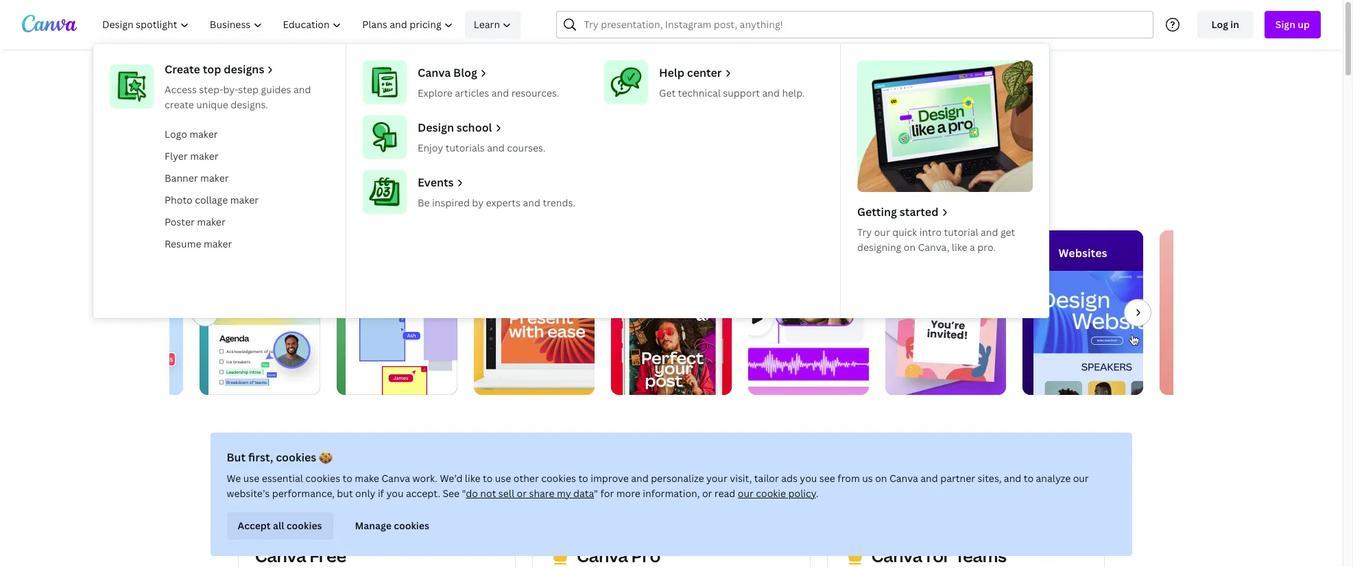 Task type: locate. For each thing, give the bounding box(es) containing it.
step
[[238, 83, 259, 96]]

create down will
[[563, 144, 607, 163]]

1 vertical spatial our
[[1074, 472, 1090, 485]]

easy
[[509, 144, 541, 163]]

share down other
[[530, 487, 555, 500]]

our down visit,
[[739, 487, 754, 500]]

for
[[670, 460, 704, 490], [601, 487, 615, 500]]

0 horizontal spatial our
[[739, 487, 754, 500]]

ads
[[782, 472, 798, 485]]

1 horizontal spatial you
[[601, 82, 662, 126]]

on inside try our quick intro tutorial and get designing on canva, like a pro.
[[904, 241, 916, 254]]

explore articles and resources.
[[418, 86, 560, 99]]

maker inside 'link'
[[200, 172, 229, 185]]

like up do
[[465, 472, 481, 485]]

help center
[[659, 65, 722, 80]]

on right "us"
[[876, 472, 888, 485]]

maker
[[190, 128, 218, 141], [190, 150, 219, 163], [200, 172, 229, 185], [230, 194, 259, 207], [197, 215, 226, 228], [204, 237, 232, 250]]

maker up flyer maker
[[190, 128, 218, 141]]

and up the pro.
[[981, 226, 999, 239]]

resume maker link
[[159, 233, 335, 255]]

perfect
[[552, 460, 637, 490]]

cookies
[[276, 450, 317, 465], [306, 472, 341, 485], [542, 472, 577, 485], [287, 519, 323, 532], [394, 519, 430, 532]]

0 vertical spatial share
[[804, 144, 842, 163]]

1 horizontal spatial our
[[875, 226, 890, 239]]

sell
[[499, 487, 515, 500]]

logo
[[165, 128, 187, 141]]

0 horizontal spatial like
[[465, 472, 481, 485]]

you right if
[[387, 487, 404, 500]]

2 vertical spatial you
[[387, 487, 404, 500]]

but first, cookies 🍪 dialog
[[211, 433, 1133, 556]]

0 horizontal spatial "
[[463, 487, 466, 500]]

share down today?
[[804, 144, 842, 163]]

1 horizontal spatial on
[[904, 241, 916, 254]]

manage cookies
[[355, 519, 430, 532]]

us
[[863, 472, 874, 485]]

1 vertical spatial designs
[[700, 144, 752, 163]]

0 vertical spatial like
[[952, 241, 968, 254]]

designs
[[224, 62, 264, 77], [700, 144, 752, 163]]

for inside but first, cookies 🍪 dialog
[[601, 487, 615, 500]]

blog
[[454, 65, 478, 80]]

canva inside learn menu
[[418, 65, 451, 80]]

maker down poster maker
[[204, 237, 232, 250]]

manage cookies button
[[344, 513, 441, 540]]

only
[[356, 487, 376, 500]]

or
[[846, 144, 860, 163], [517, 487, 527, 500], [703, 487, 713, 500]]

1 vertical spatial you
[[801, 472, 818, 485]]

performance,
[[273, 487, 335, 500]]

or right sell
[[517, 487, 527, 500]]

to up "data" on the bottom of page
[[579, 472, 589, 485]]

today?
[[781, 82, 897, 126]]

0 horizontal spatial create
[[165, 98, 194, 111]]

by-
[[223, 83, 238, 96]]

started
[[900, 204, 939, 220]]

design
[[418, 120, 454, 135]]

2 use from the left
[[496, 472, 512, 485]]

use
[[244, 472, 260, 485], [496, 472, 512, 485]]

1 horizontal spatial designs
[[700, 144, 752, 163]]

and inside try our quick intro tutorial and get designing on canva, like a pro.
[[981, 226, 999, 239]]

" down "improve"
[[595, 487, 599, 500]]

accept
[[238, 519, 271, 532]]

design school
[[418, 120, 492, 135]]

like inside try our quick intro tutorial and get designing on canva, like a pro.
[[952, 241, 968, 254]]

or for canva makes it easy to create professional designs and to share or print them.
[[846, 144, 860, 163]]

or left read
[[703, 487, 713, 500]]

create down access
[[165, 98, 194, 111]]

collage
[[195, 194, 228, 207]]

0 horizontal spatial on
[[876, 472, 888, 485]]

0 horizontal spatial use
[[244, 472, 260, 485]]

you up policy
[[801, 472, 818, 485]]

maker for banner maker
[[200, 172, 229, 185]]

will
[[541, 82, 594, 126]]

center
[[687, 65, 722, 80]]

0 horizontal spatial designs
[[224, 62, 264, 77]]

trends.
[[543, 196, 576, 209]]

maker inside "link"
[[197, 215, 226, 228]]

maker down the collage
[[197, 215, 226, 228]]

our inside we use essential cookies to make canva work. we'd like to use other cookies to improve and personalize your visit, tailor ads you see from us on canva and partner sites, and to analyze our website's performance, but only if you accept. see "
[[1074, 472, 1090, 485]]

prints
[[930, 246, 962, 261]]

maker up banner maker
[[190, 150, 219, 163]]

more
[[617, 487, 641, 500]]

0 vertical spatial designs
[[224, 62, 264, 77]]

1 horizontal spatial "
[[595, 487, 599, 500]]

experts
[[486, 196, 521, 209]]

1 horizontal spatial like
[[952, 241, 968, 254]]

0 vertical spatial create
[[165, 98, 194, 111]]

other
[[514, 472, 539, 485]]

designs up step
[[224, 62, 264, 77]]

designs.
[[231, 98, 268, 111]]

2 horizontal spatial our
[[1074, 472, 1090, 485]]

0 horizontal spatial for
[[601, 487, 615, 500]]

our right analyze
[[1074, 472, 1090, 485]]

1 vertical spatial share
[[530, 487, 555, 500]]

our inside try our quick intro tutorial and get designing on canva, like a pro.
[[875, 226, 890, 239]]

canva up explore
[[418, 65, 451, 80]]

you
[[601, 82, 662, 126], [801, 472, 818, 485], [387, 487, 404, 500]]

school
[[457, 120, 492, 135]]

1 vertical spatial on
[[876, 472, 888, 485]]

photo collage maker
[[165, 194, 259, 207]]

intro
[[920, 226, 942, 239]]

and right guides
[[294, 83, 311, 96]]

it
[[496, 144, 506, 163]]

our cookie policy link
[[739, 487, 817, 500]]

canva right "us"
[[890, 472, 919, 485]]

1 horizontal spatial create
[[563, 144, 607, 163]]

see
[[820, 472, 836, 485]]

0 horizontal spatial you
[[387, 487, 404, 500]]

cookies right all
[[287, 519, 323, 532]]

quick
[[893, 226, 918, 239]]

like left a
[[952, 241, 968, 254]]

if
[[378, 487, 385, 500]]

them.
[[901, 144, 942, 163]]

use up sell
[[496, 472, 512, 485]]

print
[[864, 144, 898, 163]]

data
[[574, 487, 595, 500]]

maker for logo maker
[[190, 128, 218, 141]]

0 horizontal spatial or
[[517, 487, 527, 500]]

1 horizontal spatial or
[[703, 487, 713, 500]]

our up designing at the top right of page
[[875, 226, 890, 239]]

to
[[544, 144, 559, 163], [786, 144, 800, 163], [343, 472, 353, 485], [483, 472, 493, 485], [579, 472, 589, 485], [1025, 472, 1034, 485]]

step-
[[199, 83, 223, 96]]

1 vertical spatial like
[[465, 472, 481, 485]]

on down 'quick' at the top of page
[[904, 241, 916, 254]]

from
[[838, 472, 861, 485]]

tutorials
[[446, 141, 485, 154]]

to right easy
[[544, 144, 559, 163]]

and left 'partner'
[[921, 472, 939, 485]]

0 vertical spatial on
[[904, 241, 916, 254]]

learn
[[474, 18, 500, 31]]

None search field
[[557, 11, 1154, 38]]

0 vertical spatial you
[[601, 82, 662, 126]]

accept.
[[406, 487, 441, 500]]

a
[[970, 241, 976, 254]]

we'd
[[440, 472, 463, 485]]

makes
[[449, 144, 492, 163]]

banner maker
[[165, 172, 229, 185]]

personalize
[[652, 472, 705, 485]]

designs inside learn menu
[[224, 62, 264, 77]]

0 vertical spatial our
[[875, 226, 890, 239]]

share
[[804, 144, 842, 163], [530, 487, 555, 500]]

.
[[817, 487, 819, 500]]

designs down the design
[[700, 144, 752, 163]]

2 horizontal spatial or
[[846, 144, 860, 163]]

make
[[355, 472, 380, 485]]

to up not
[[483, 472, 493, 485]]

photo
[[165, 194, 193, 207]]

or left print
[[846, 144, 860, 163]]

by
[[472, 196, 484, 209]]

what will you design today?
[[447, 82, 897, 126]]

0 horizontal spatial share
[[530, 487, 555, 500]]

you down the help
[[601, 82, 662, 126]]

1 horizontal spatial use
[[496, 472, 512, 485]]

on
[[904, 241, 916, 254], [876, 472, 888, 485]]

" right see
[[463, 487, 466, 500]]

and right sites,
[[1005, 472, 1022, 485]]

create
[[165, 98, 194, 111], [563, 144, 607, 163]]

our
[[875, 226, 890, 239], [1074, 472, 1090, 485], [739, 487, 754, 500]]

like inside we use essential cookies to make canva work. we'd like to use other cookies to improve and personalize your visit, tailor ads you see from us on canva and partner sites, and to analyze our website's performance, but only if you accept. see "
[[465, 472, 481, 485]]

use up website's
[[244, 472, 260, 485]]

everyone
[[708, 460, 812, 490]]

and inside access step-by-step guides and create unique designs.
[[294, 83, 311, 96]]

maker up photo collage maker
[[200, 172, 229, 185]]

we
[[227, 472, 241, 485]]

we use essential cookies to make canva work. we'd like to use other cookies to improve and personalize your visit, tailor ads you see from us on canva and partner sites, and to analyze our website's performance, but only if you accept. see "
[[227, 472, 1090, 500]]

and
[[294, 83, 311, 96], [492, 86, 509, 99], [763, 86, 780, 99], [487, 141, 505, 154], [756, 144, 782, 163], [523, 196, 541, 209], [981, 226, 999, 239], [632, 472, 649, 485], [921, 472, 939, 485], [1005, 472, 1022, 485]]

cookies down 🍪
[[306, 472, 341, 485]]

banner maker link
[[159, 167, 335, 189]]

1 " from the left
[[463, 487, 466, 500]]

canva,
[[918, 241, 950, 254]]

do not sell or share my data link
[[466, 487, 595, 500]]



Task type: vqa. For each thing, say whether or not it's contained in the screenshot.
The 2023 related to Coffee catch-up with Head of Sustainability Mike Williams
no



Task type: describe. For each thing, give the bounding box(es) containing it.
on inside we use essential cookies to make canva work. we'd like to use other cookies to improve and personalize your visit, tailor ads you see from us on canva and partner sites, and to analyze our website's performance, but only if you accept. see "
[[876, 472, 888, 485]]

and left easy
[[487, 141, 505, 154]]

share inside but first, cookies 🍪 dialog
[[530, 487, 555, 500]]

flyer maker
[[165, 150, 219, 163]]

and down the support
[[756, 144, 782, 163]]

getting
[[858, 204, 898, 220]]

photo collage maker link
[[159, 189, 335, 211]]

2 " from the left
[[595, 487, 599, 500]]

maker for flyer maker
[[190, 150, 219, 163]]

get technical support and help.
[[659, 86, 805, 99]]

create top designs
[[165, 62, 264, 77]]

maker for poster maker
[[197, 215, 226, 228]]

explore
[[418, 86, 453, 99]]

sites,
[[978, 472, 1002, 485]]

and up do not sell or share my data " for more information, or read our cookie policy .
[[632, 472, 649, 485]]

to up but
[[343, 472, 353, 485]]

get
[[659, 86, 676, 99]]

to left analyze
[[1025, 472, 1034, 485]]

but first, cookies 🍪
[[227, 450, 333, 465]]

resume maker
[[165, 237, 232, 250]]

cookies up my
[[542, 472, 577, 485]]

getting started
[[858, 204, 939, 220]]

log in button
[[1198, 11, 1254, 38]]

manage
[[355, 519, 392, 532]]

maker for resume maker
[[204, 237, 232, 250]]

cookies down accept.
[[394, 519, 430, 532]]

cookies up essential at bottom
[[276, 450, 317, 465]]

learn menu
[[93, 44, 1050, 318]]

cookie
[[757, 487, 787, 500]]

maker down banner maker 'link'
[[230, 194, 259, 207]]

1 horizontal spatial for
[[670, 460, 704, 490]]

professional
[[610, 144, 696, 163]]

enjoy tutorials and courses.
[[418, 141, 546, 154]]

try our quick intro tutorial and get designing on canva, like a pro.
[[858, 226, 1016, 254]]

sign up button
[[1265, 11, 1322, 38]]

analyze
[[1037, 472, 1072, 485]]

to down 'help.'
[[786, 144, 800, 163]]

1 horizontal spatial share
[[804, 144, 842, 163]]

but
[[337, 487, 353, 500]]

guides
[[261, 83, 291, 96]]

logo maker
[[165, 128, 218, 141]]

help
[[659, 65, 685, 80]]

canva up if
[[382, 472, 411, 485]]

designing
[[858, 241, 902, 254]]

get
[[1001, 226, 1016, 239]]

flyer
[[165, 150, 188, 163]]

tutorial
[[945, 226, 979, 239]]

partner
[[941, 472, 976, 485]]

2 vertical spatial our
[[739, 487, 754, 500]]

poster maker
[[165, 215, 226, 228]]

unique
[[196, 98, 228, 111]]

be inspired by experts and trends.
[[418, 196, 576, 209]]

see
[[443, 487, 460, 500]]

or for do not sell or share my data " for more information, or read our cookie policy .
[[703, 487, 713, 500]]

fit
[[641, 460, 665, 490]]

log in
[[1212, 18, 1240, 31]]

enjoy
[[418, 141, 443, 154]]

and left 'help.'
[[763, 86, 780, 99]]

and right articles
[[492, 86, 509, 99]]

poster
[[165, 215, 195, 228]]

1 use from the left
[[244, 472, 260, 485]]

Try presentation, Instagram post, anything! search field
[[584, 12, 1145, 38]]

work.
[[413, 472, 438, 485]]

all
[[273, 519, 285, 532]]

1 vertical spatial create
[[563, 144, 607, 163]]

design
[[669, 82, 774, 126]]

flyer maker link
[[159, 145, 335, 167]]

create
[[165, 62, 200, 77]]

2 horizontal spatial you
[[801, 472, 818, 485]]

accept all cookies button
[[227, 513, 334, 540]]

resume
[[165, 237, 201, 250]]

canva down 'design'
[[402, 144, 445, 163]]

your
[[707, 472, 728, 485]]

a perfect fit for everyone
[[531, 460, 812, 490]]

do
[[466, 487, 479, 500]]

up
[[1298, 18, 1311, 31]]

website's
[[227, 487, 270, 500]]

websites
[[1059, 246, 1108, 261]]

" inside we use essential cookies to make canva work. we'd like to use other cookies to improve and personalize your visit, tailor ads you see from us on canva and partner sites, and to analyze our website's performance, but only if you accept. see "
[[463, 487, 466, 500]]

policy
[[789, 487, 817, 500]]

my
[[557, 487, 572, 500]]

not
[[481, 487, 497, 500]]

read
[[715, 487, 736, 500]]

technical
[[678, 86, 721, 99]]

pro.
[[978, 241, 996, 254]]

canva makes it easy to create professional designs and to share or print them.
[[402, 144, 942, 163]]

articles
[[455, 86, 489, 99]]

top
[[203, 62, 221, 77]]

events
[[418, 175, 454, 190]]

and left trends.
[[523, 196, 541, 209]]

learn button
[[466, 11, 521, 38]]

access
[[165, 83, 197, 96]]

a
[[531, 460, 548, 490]]

support
[[723, 86, 760, 99]]

create inside access step-by-step guides and create unique designs.
[[165, 98, 194, 111]]

essential
[[262, 472, 304, 485]]

top level navigation element
[[93, 11, 1050, 318]]

poster maker link
[[159, 211, 335, 233]]

help.
[[782, 86, 805, 99]]

visit,
[[731, 472, 753, 485]]



